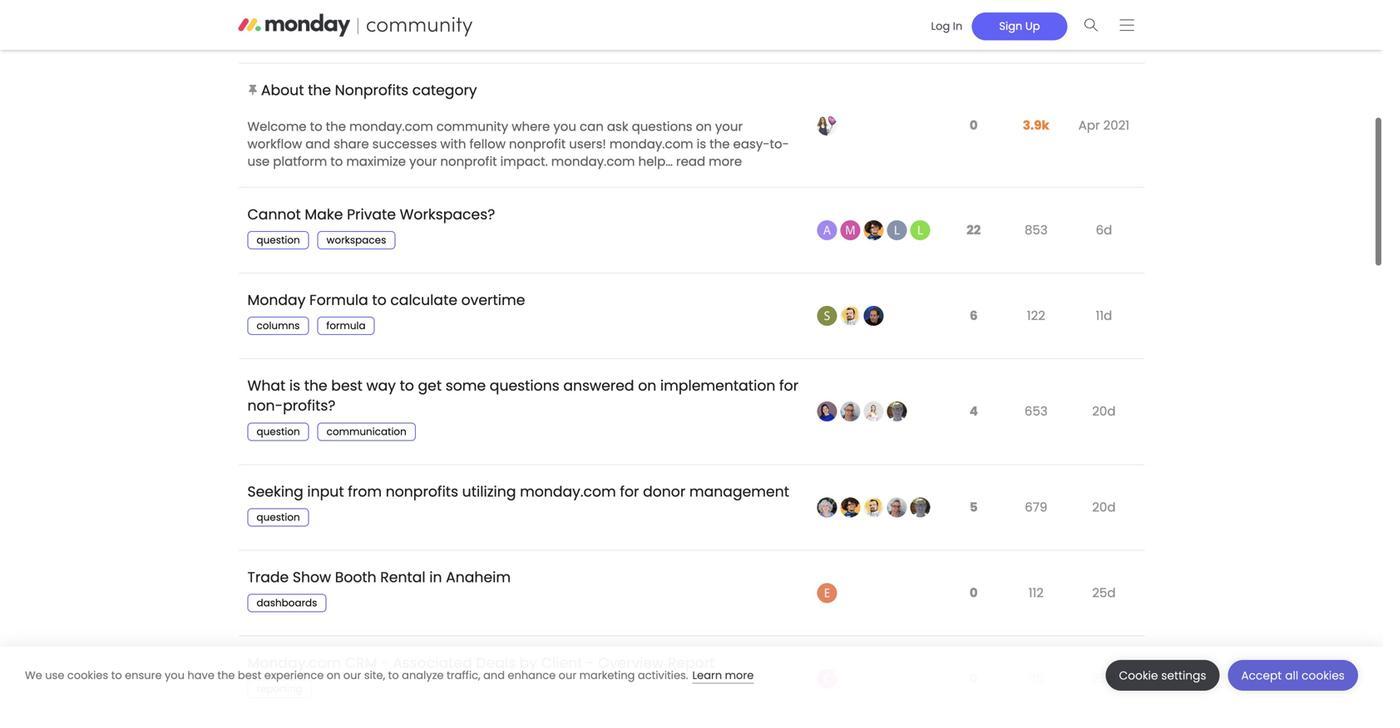 Task type: describe. For each thing, give the bounding box(es) containing it.
853
[[1025, 221, 1048, 239]]

with
[[440, 135, 466, 153]]

report
[[668, 653, 715, 673]]

nonprofits right from
[[386, 482, 458, 502]]

and inside welcome to the monday.com community where you can ask questions on your workflow and share successes with fellow nonprofit users!  monday.com is the easy-to- use platform to maximize your nonprofit impact. monday.com help…
[[305, 135, 330, 153]]

question link for cannot
[[247, 231, 309, 249]]

use inside welcome to the monday.com community where you can ask questions on your workflow and share successes with fellow nonprofit users!  monday.com is the easy-to- use platform to maximize your nonprofit impact. monday.com help…
[[247, 152, 270, 170]]

2 our from the left
[[559, 668, 576, 683]]

to up platform
[[310, 118, 322, 135]]

jasmine hammond - frequent poster image
[[840, 498, 860, 518]]

monday formula to calculate overtime
[[247, 290, 525, 310]]

tags list for trade
[[247, 594, 335, 613]]

apr 2021
[[1078, 116, 1129, 134]]

cookie
[[1119, 668, 1158, 684]]

653
[[1025, 403, 1048, 421]]

679
[[1025, 499, 1047, 516]]

dialog containing cookie settings
[[0, 647, 1383, 704]]

apr 2021 link
[[1074, 104, 1134, 147]]

seeking input from nonprofits utilizing monday.com for donor management
[[247, 482, 789, 502]]

share
[[334, 135, 369, 153]]

impact.
[[500, 152, 548, 170]]

to right 'formula'
[[372, 290, 387, 310]]

115
[[1028, 670, 1044, 688]]

monday.com
[[247, 653, 341, 673]]

help…
[[638, 152, 673, 170]]

you right as in the top of the page
[[645, 0, 668, 11]]

about the nonprofits category
[[261, 80, 477, 100]]

space
[[629, 11, 668, 29]]

and right the on the left
[[554, 28, 579, 46]]

thomas kaufman - most recent poster image
[[887, 402, 907, 422]]

tags list for monday.com
[[247, 680, 320, 698]]

cookie settings
[[1119, 668, 1206, 684]]

i'm
[[325, 0, 343, 11]]

community
[[436, 118, 508, 135]]

analyze
[[402, 668, 444, 683]]

monday.com up maximize
[[349, 118, 433, 135]]

the inside dialog
[[217, 668, 235, 683]]

0 horizontal spatial nonprofit
[[440, 152, 497, 170]]

discussions
[[694, 11, 766, 29]]

log
[[931, 19, 950, 33]]

private
[[347, 204, 396, 224]]

20d link for seeking input from nonprofits utilizing monday.com for donor management
[[1088, 486, 1120, 529]]

about
[[261, 80, 304, 100]]

hi everyone, i'm jasmine–community manager–helping you as you get comfortable in the monday.com for nonprofits community!   the community space for discussions and questions about monday.com for nonprofits and the nonpro… link
[[247, 0, 809, 46]]

show
[[293, 568, 331, 588]]

reporting link
[[247, 680, 312, 698]]

20d for seeking input from nonprofits utilizing monday.com for donor management
[[1092, 499, 1116, 516]]

what is the best way to get some questions answered on implementation for non-profits?
[[247, 376, 799, 416]]

log in
[[931, 19, 963, 33]]

to right site,
[[388, 668, 399, 683]]

gilles cavin - reinventing formulas in monday.com - most recent poster image
[[864, 306, 884, 326]]

and inside dialog
[[483, 668, 505, 683]]

communication
[[327, 425, 406, 439]]

for inside what is the best way to get some questions answered on implementation for non-profits?
[[779, 376, 799, 396]]

to left ensure
[[111, 668, 122, 683]]

0 for monday.com crm - associated deals by client - overview report
[[970, 670, 978, 688]]

julia fagelman - original poster, most recent poster image
[[817, 115, 837, 135]]

menu image
[[1120, 19, 1134, 31]]

0 button for trade show booth rental in anaheim
[[966, 575, 982, 612]]

about the nonprofits category link
[[261, 68, 477, 113]]

easy-
[[733, 135, 770, 153]]

the right about
[[308, 80, 331, 100]]

ensure
[[125, 668, 162, 683]]

dashboards
[[257, 596, 317, 610]]

is inside welcome to the monday.com community where you can ask questions on your workflow and share successes with fellow nonprofit users!  monday.com is the easy-to- use platform to maximize your nonprofit impact. monday.com help…
[[697, 135, 706, 153]]

communication link
[[317, 423, 416, 441]]

category
[[412, 80, 477, 100]]

25d link for trade show booth rental in anaheim
[[1088, 572, 1120, 615]]

25d link for monday.com crm - associated deals by client - overview report
[[1088, 658, 1120, 700]]

platform
[[273, 152, 327, 170]]

1 horizontal spatial nonprofit
[[509, 135, 566, 153]]

have
[[187, 668, 214, 683]]

cookies for all
[[1302, 668, 1345, 684]]

6 button
[[966, 297, 982, 335]]

welcome
[[247, 118, 307, 135]]

adrienne mccue - frequent poster image
[[840, 402, 860, 422]]

1 - from the left
[[381, 653, 389, 673]]

accept all cookies button
[[1228, 660, 1358, 691]]

0 button for monday.com crm - associated deals by client - overview report
[[966, 661, 982, 698]]

sign
[[999, 19, 1022, 33]]

expo stand service - original poster, most recent poster image
[[817, 583, 837, 603]]

rental
[[380, 568, 426, 588]]

tags list for what
[[247, 423, 424, 441]]

crm
[[345, 653, 377, 673]]

1 vertical spatial more
[[725, 668, 754, 683]]

is inside what is the best way to get some questions answered on implementation for non-profits?
[[289, 376, 300, 396]]

you inside dialog
[[165, 668, 185, 683]]

all
[[1285, 668, 1298, 684]]

implementation
[[660, 376, 775, 396]]

workspaces
[[327, 233, 386, 247]]

can
[[580, 118, 604, 135]]

monday.com right 'can'
[[610, 135, 693, 153]]

alissa brickman - original poster image
[[817, 402, 837, 422]]

successes
[[372, 135, 437, 153]]

tags list for monday
[[247, 317, 383, 335]]

sign up button
[[972, 12, 1068, 40]]

questions inside what is the best way to get some questions answered on implementation for non-profits?
[[490, 376, 559, 396]]

the down about the nonprofits category link
[[326, 118, 346, 135]]

22
[[967, 221, 981, 239]]

comfortable
[[696, 0, 773, 11]]

and down hi
[[247, 28, 272, 46]]

for
[[672, 11, 691, 29]]

trade
[[247, 568, 289, 588]]

search image
[[1084, 19, 1099, 31]]

to-
[[770, 135, 789, 153]]

monday.com crm - associated deals by client - overview report link
[[247, 641, 715, 686]]

questions inside welcome to the monday.com community where you can ask questions on your workflow and share successes with fellow nonprofit users!  monday.com is the easy-to- use platform to maximize your nonprofit impact. monday.com help…
[[632, 118, 692, 135]]

in
[[953, 19, 963, 33]]

thomas kaufman - most recent poster image
[[910, 498, 930, 518]]

marketing
[[579, 668, 635, 683]]

monday formula to calculate overtime link
[[247, 278, 525, 323]]

overview
[[598, 653, 664, 673]]

make
[[305, 204, 343, 224]]

settings
[[1161, 668, 1206, 684]]

sara doguelli - original poster image
[[817, 306, 837, 326]]

22 button
[[962, 212, 985, 249]]

management
[[689, 482, 789, 502]]

everyone,
[[262, 0, 321, 11]]

calculate
[[390, 290, 457, 310]]

nonprofits
[[335, 80, 408, 100]]

20d for what is the best way to get some questions answered on implementation for non-profits?
[[1092, 403, 1116, 421]]

fellow
[[469, 135, 506, 153]]

laura penny - frequent poster image
[[887, 220, 907, 240]]



Task type: vqa. For each thing, say whether or not it's contained in the screenshot.
members
no



Task type: locate. For each thing, give the bounding box(es) containing it.
monday
[[247, 290, 306, 310]]

1 horizontal spatial in
[[776, 0, 787, 11]]

traffic,
[[447, 668, 480, 683]]

2 vertical spatial 0 button
[[966, 661, 982, 698]]

1 vertical spatial question
[[257, 425, 300, 439]]

0 vertical spatial questions
[[276, 28, 336, 46]]

question link down non-
[[247, 423, 309, 441]]

3 question link from the top
[[247, 509, 309, 527]]

1 horizontal spatial our
[[559, 668, 576, 683]]

0 horizontal spatial use
[[45, 668, 64, 683]]

nonprofit down community
[[440, 152, 497, 170]]

in inside hi everyone, i'm jasmine–community manager–helping you as you get comfortable in the monday.com for nonprofits community!   the community space for discussions and questions about monday.com for nonprofits and the nonpro…
[[776, 0, 787, 11]]

2 vertical spatial 0
[[970, 670, 978, 688]]

0 vertical spatial get
[[672, 0, 692, 11]]

cookies right we
[[67, 668, 108, 683]]

1 vertical spatial questions
[[632, 118, 692, 135]]

tags list
[[247, 231, 404, 249], [247, 317, 383, 335], [247, 423, 424, 441], [247, 509, 317, 527], [247, 594, 335, 613], [247, 680, 320, 698]]

and left share
[[305, 135, 330, 153]]

monday.com crm - associated deals by client - overview report
[[247, 653, 715, 673]]

6 tags list from the top
[[247, 680, 320, 698]]

0 vertical spatial 0
[[970, 116, 978, 134]]

in right rental
[[429, 568, 442, 588]]

1 horizontal spatial questions
[[490, 376, 559, 396]]

is right help…
[[697, 135, 706, 153]]

more right read
[[709, 152, 742, 170]]

formula
[[309, 290, 368, 310]]

welcome to the monday.com community where you can ask questions on your workflow and share successes with fellow nonprofit users!  monday.com is the easy-to- use platform to maximize your nonprofit impact. monday.com help…
[[247, 118, 789, 170]]

you left have
[[165, 668, 185, 683]]

cookie settings button
[[1106, 660, 1220, 691]]

community
[[551, 11, 626, 29]]

learn more link
[[692, 668, 754, 684]]

nonprofit right fellow
[[509, 135, 566, 153]]

0 horizontal spatial best
[[238, 668, 261, 683]]

question for cannot
[[257, 233, 300, 247]]

questions inside hi everyone, i'm jasmine–community manager–helping you as you get comfortable in the monday.com for nonprofits community!   the community space for discussions and questions about monday.com for nonprofits and the nonpro…
[[276, 28, 336, 46]]

trade show booth rental in anaheim link
[[247, 555, 511, 600]]

question down cannot
[[257, 233, 300, 247]]

the inside what is the best way to get some questions answered on implementation for non-profits?
[[304, 376, 327, 396]]

best left the experience in the bottom left of the page
[[238, 668, 261, 683]]

cannot make private workspaces?
[[247, 204, 495, 224]]

maximize
[[346, 152, 406, 170]]

0 horizontal spatial questions
[[276, 28, 336, 46]]

0 vertical spatial 0 button
[[966, 107, 982, 144]]

formula link
[[317, 317, 375, 335]]

apr
[[1078, 116, 1100, 134]]

get inside hi everyone, i'm jasmine–community manager–helping you as you get comfortable in the monday.com for nonprofits community!   the community space for discussions and questions about monday.com for nonprofits and the nonpro…
[[672, 0, 692, 11]]

for right 'i'm'
[[358, 11, 375, 29]]

use inside dialog
[[45, 668, 64, 683]]

questions right the some
[[490, 376, 559, 396]]

0 horizontal spatial cookies
[[67, 668, 108, 683]]

0 vertical spatial quentin schul - frequent poster image
[[840, 306, 860, 326]]

on right the answered
[[638, 376, 656, 396]]

- right crm
[[381, 653, 389, 673]]

the up this topic is pinned for you; it will display at the top of its category icon
[[247, 11, 268, 29]]

is
[[697, 135, 706, 153], [289, 376, 300, 396]]

site,
[[364, 668, 385, 683]]

cookies for use
[[67, 668, 108, 683]]

quentin schul - frequent poster image
[[840, 306, 860, 326], [864, 498, 884, 518]]

monday.com right utilizing
[[520, 482, 616, 502]]

25d
[[1092, 584, 1116, 602], [1092, 670, 1116, 688]]

3.9k
[[1023, 116, 1049, 134]]

2 vertical spatial on
[[327, 668, 340, 683]]

25d link right 112
[[1088, 572, 1120, 615]]

0 button left 112
[[966, 575, 982, 612]]

0 left the 115
[[970, 670, 978, 688]]

tags list down the monday.com
[[247, 680, 320, 698]]

question link for what
[[247, 423, 309, 441]]

0 horizontal spatial on
[[327, 668, 340, 683]]

2 25d link from the top
[[1088, 658, 1120, 700]]

questions down everyone,
[[276, 28, 336, 46]]

3 0 from the top
[[970, 670, 978, 688]]

to right way
[[400, 376, 414, 396]]

1 20d from the top
[[1092, 403, 1116, 421]]

0 vertical spatial on
[[696, 118, 712, 135]]

trade show booth rental in anaheim
[[247, 568, 511, 588]]

monday.com down jasmine–community
[[380, 28, 464, 46]]

jasmine–community
[[347, 0, 482, 11]]

community!
[[445, 11, 522, 29]]

elena korolkova (kick consulting) - frequent poster image
[[864, 402, 884, 422]]

1 vertical spatial 20d link
[[1088, 486, 1120, 529]]

1 vertical spatial 20d
[[1092, 499, 1116, 516]]

20d link right 679
[[1088, 486, 1120, 529]]

up
[[1025, 19, 1040, 33]]

0 horizontal spatial our
[[343, 668, 361, 683]]

20d right 679
[[1092, 499, 1116, 516]]

question down non-
[[257, 425, 300, 439]]

20d link
[[1088, 390, 1120, 433], [1088, 486, 1120, 529]]

ask
[[607, 118, 628, 135]]

overtime
[[461, 290, 525, 310]]

accept
[[1241, 668, 1282, 684]]

2 20d link from the top
[[1088, 486, 1120, 529]]

question
[[257, 233, 300, 247], [257, 425, 300, 439], [257, 511, 300, 524]]

25d link right the 115
[[1088, 658, 1120, 700]]

1 cookies from the left
[[67, 668, 108, 683]]

25d for trade show booth rental in anaheim
[[1092, 584, 1116, 602]]

nonpro…
[[606, 28, 658, 46]]

louise roffey - most recent poster image
[[910, 220, 930, 240]]

1 vertical spatial question link
[[247, 423, 309, 441]]

cookies
[[67, 668, 108, 683], [1302, 668, 1345, 684]]

question for seeking
[[257, 511, 300, 524]]

elaine newbold - original poster, most recent poster image
[[817, 669, 837, 689]]

1 question from the top
[[257, 233, 300, 247]]

1 25d link from the top
[[1088, 572, 1120, 615]]

associated
[[393, 653, 472, 673]]

0 button left the 115
[[966, 661, 982, 698]]

tags list down profits? at the left of page
[[247, 423, 424, 441]]

1 vertical spatial quentin schul - frequent poster image
[[864, 498, 884, 518]]

monday.com down 'can'
[[551, 152, 635, 170]]

about
[[340, 28, 377, 46]]

you left as in the top of the page
[[601, 0, 624, 11]]

1 horizontal spatial quentin schul - frequent poster image
[[864, 498, 884, 518]]

non-
[[247, 396, 283, 416]]

tags list down make
[[247, 231, 404, 249]]

0 vertical spatial question link
[[247, 231, 309, 249]]

2 0 button from the top
[[966, 575, 982, 612]]

on for our
[[327, 668, 340, 683]]

the left "easy-"
[[710, 135, 730, 153]]

2 question from the top
[[257, 425, 300, 439]]

seeking input from nonprofits utilizing monday.com for donor management link
[[247, 469, 789, 514]]

use right we
[[45, 668, 64, 683]]

and right the traffic,
[[483, 668, 505, 683]]

2 25d from the top
[[1092, 670, 1116, 688]]

dashboards link
[[247, 594, 326, 613]]

2 vertical spatial question link
[[247, 509, 309, 527]]

tags list containing reporting
[[247, 680, 320, 698]]

0 vertical spatial use
[[247, 152, 270, 170]]

on inside what is the best way to get some questions answered on implementation for non-profits?
[[638, 376, 656, 396]]

for right implementation
[[779, 376, 799, 396]]

utilizing
[[462, 482, 516, 502]]

melissa mckenna - frequent poster image
[[840, 220, 860, 240]]

lyssa - original poster image
[[817, 220, 837, 240]]

0 vertical spatial your
[[715, 118, 743, 135]]

booth
[[335, 568, 376, 588]]

what is the best way to get some questions answered on implementation for non-profits? link
[[247, 364, 799, 428]]

reporting
[[257, 682, 303, 696]]

4 tags list from the top
[[247, 509, 317, 527]]

2 tags list from the top
[[247, 317, 383, 335]]

question link for seeking
[[247, 509, 309, 527]]

0 vertical spatial 25d link
[[1088, 572, 1120, 615]]

input
[[307, 482, 344, 502]]

1 question link from the top
[[247, 231, 309, 249]]

answered
[[563, 376, 634, 396]]

read
[[676, 152, 705, 170]]

your up read more
[[715, 118, 743, 135]]

quentin schul - frequent poster image right jasmine hammond - frequent poster icon on the bottom right of page
[[864, 498, 884, 518]]

log in button
[[922, 12, 972, 40]]

122
[[1027, 307, 1045, 325]]

2 horizontal spatial questions
[[632, 118, 692, 135]]

25d right 112
[[1092, 584, 1116, 602]]

your
[[715, 118, 743, 135], [409, 152, 437, 170]]

best
[[331, 376, 363, 396], [238, 668, 261, 683]]

0 vertical spatial 20d
[[1092, 403, 1116, 421]]

1 horizontal spatial -
[[586, 653, 594, 673]]

3 0 button from the top
[[966, 661, 982, 698]]

25d for monday.com crm - associated deals by client - overview report
[[1092, 670, 1116, 688]]

1 vertical spatial best
[[238, 668, 261, 683]]

the left the nonpro…
[[582, 28, 603, 46]]

you inside welcome to the monday.com community where you can ask questions on your workflow and share successes with fellow nonprofit users!  monday.com is the easy-to- use platform to maximize your nonprofit impact. monday.com help…
[[553, 118, 576, 135]]

0 vertical spatial in
[[776, 0, 787, 11]]

0 left 112
[[970, 584, 978, 602]]

to inside what is the best way to get some questions answered on implementation for non-profits?
[[400, 376, 414, 396]]

nonprofits down manager–helping
[[488, 28, 551, 46]]

25d left cookie
[[1092, 670, 1116, 688]]

questions up help…
[[632, 118, 692, 135]]

get right space
[[672, 0, 692, 11]]

in right comfortable
[[776, 0, 787, 11]]

0 for trade show booth rental in anaheim
[[970, 584, 978, 602]]

navigation containing log in
[[916, 7, 1145, 43]]

tags list down show
[[247, 594, 335, 613]]

question link down seeking
[[247, 509, 309, 527]]

0 vertical spatial more
[[709, 152, 742, 170]]

for left donor
[[620, 482, 639, 502]]

cookies right all
[[1302, 668, 1345, 684]]

you left 'can'
[[553, 118, 576, 135]]

question for what
[[257, 425, 300, 439]]

1 horizontal spatial your
[[715, 118, 743, 135]]

to
[[310, 118, 322, 135], [330, 152, 343, 170], [372, 290, 387, 310], [400, 376, 414, 396], [111, 668, 122, 683], [388, 668, 399, 683]]

quentin schul - frequent poster image right sara doguelli - original poster image
[[840, 306, 860, 326]]

workflow
[[247, 135, 302, 153]]

112
[[1029, 584, 1044, 602]]

1 horizontal spatial is
[[697, 135, 706, 153]]

2 vertical spatial question
[[257, 511, 300, 524]]

1 20d link from the top
[[1088, 390, 1120, 433]]

our left site,
[[343, 668, 361, 683]]

2 horizontal spatial on
[[696, 118, 712, 135]]

nonprofits right the about
[[378, 11, 441, 29]]

client
[[541, 653, 583, 673]]

get inside what is the best way to get some questions answered on implementation for non-profits?
[[418, 376, 442, 396]]

0 horizontal spatial your
[[409, 152, 437, 170]]

for
[[358, 11, 375, 29], [468, 28, 484, 46], [779, 376, 799, 396], [620, 482, 639, 502]]

1 horizontal spatial on
[[638, 376, 656, 396]]

0 horizontal spatial -
[[381, 653, 389, 673]]

formula
[[326, 319, 366, 333]]

20d link for what is the best way to get some questions answered on implementation for non-profits?
[[1088, 390, 1120, 433]]

1 vertical spatial 0 button
[[966, 575, 982, 612]]

by
[[520, 653, 537, 673]]

1 vertical spatial on
[[638, 376, 656, 396]]

4
[[970, 403, 978, 421]]

2 0 from the top
[[970, 584, 978, 602]]

nonprofits
[[378, 11, 441, 29], [488, 28, 551, 46], [386, 482, 458, 502]]

1 vertical spatial 25d
[[1092, 670, 1116, 688]]

2 - from the left
[[586, 653, 594, 673]]

0 horizontal spatial quentin schul - frequent poster image
[[840, 306, 860, 326]]

20d link right 653
[[1088, 390, 1120, 433]]

jasmine hammond - frequent poster image
[[864, 220, 884, 240]]

on inside dialog
[[327, 668, 340, 683]]

seeking
[[247, 482, 303, 502]]

adrienne mccue - frequent poster image
[[887, 498, 907, 518]]

where
[[512, 118, 550, 135]]

1 25d from the top
[[1092, 584, 1116, 602]]

some
[[446, 376, 486, 396]]

20d right 653
[[1092, 403, 1116, 421]]

1 horizontal spatial best
[[331, 376, 363, 396]]

this topic is pinned for you; it will display at the top of its category image
[[247, 85, 258, 95]]

workspaces?
[[400, 204, 495, 224]]

columns link
[[247, 317, 309, 335]]

2 question link from the top
[[247, 423, 309, 441]]

0 button left 3.9k
[[966, 107, 982, 144]]

best inside what is the best way to get some questions answered on implementation for non-profits?
[[331, 376, 363, 396]]

5 button
[[966, 489, 982, 526]]

on inside welcome to the monday.com community where you can ask questions on your workflow and share successes with fellow nonprofit users!  monday.com is the easy-to- use platform to maximize your nonprofit impact. monday.com help…
[[696, 118, 712, 135]]

columns
[[257, 319, 300, 333]]

2 20d from the top
[[1092, 499, 1116, 516]]

1 vertical spatial your
[[409, 152, 437, 170]]

0 vertical spatial question
[[257, 233, 300, 247]]

2 cookies from the left
[[1302, 668, 1345, 684]]

1 vertical spatial is
[[289, 376, 300, 396]]

- right client
[[586, 653, 594, 673]]

nonprofit
[[509, 135, 566, 153], [440, 152, 497, 170]]

0 left 3.9k
[[970, 116, 978, 134]]

1 vertical spatial in
[[429, 568, 442, 588]]

on left crm
[[327, 668, 340, 683]]

0 vertical spatial is
[[697, 135, 706, 153]]

question link
[[247, 231, 309, 249], [247, 423, 309, 441], [247, 509, 309, 527]]

monday community forum image
[[238, 13, 505, 37]]

1 vertical spatial use
[[45, 668, 64, 683]]

for up category
[[468, 28, 484, 46]]

question link down cannot
[[247, 231, 309, 249]]

questions
[[276, 28, 336, 46], [632, 118, 692, 135], [490, 376, 559, 396]]

to right platform
[[330, 152, 343, 170]]

3 question from the top
[[257, 511, 300, 524]]

1 vertical spatial 25d link
[[1088, 658, 1120, 700]]

is up profits? at the left of page
[[289, 376, 300, 396]]

0 horizontal spatial is
[[289, 376, 300, 396]]

the right have
[[217, 668, 235, 683]]

on for your
[[696, 118, 712, 135]]

deals
[[476, 653, 516, 673]]

0 horizontal spatial in
[[429, 568, 442, 588]]

0 horizontal spatial get
[[418, 376, 442, 396]]

1 vertical spatial 0
[[970, 584, 978, 602]]

use down welcome
[[247, 152, 270, 170]]

the up profits? at the left of page
[[304, 376, 327, 396]]

tags list for seeking
[[247, 509, 317, 527]]

best left way
[[331, 376, 363, 396]]

1 horizontal spatial cookies
[[1302, 668, 1345, 684]]

anaheim
[[446, 568, 511, 588]]

5 tags list from the top
[[247, 594, 335, 613]]

navigation
[[916, 7, 1145, 43]]

best inside dialog
[[238, 668, 261, 683]]

you
[[601, 0, 624, 11], [645, 0, 668, 11], [553, 118, 576, 135], [165, 668, 185, 683]]

tashi brewster - original poster image
[[817, 498, 837, 518]]

the
[[247, 11, 268, 29], [582, 28, 603, 46], [308, 80, 331, 100], [326, 118, 346, 135], [710, 135, 730, 153], [304, 376, 327, 396], [217, 668, 235, 683]]

and
[[247, 28, 272, 46], [554, 28, 579, 46], [305, 135, 330, 153], [483, 668, 505, 683]]

dialog
[[0, 647, 1383, 704]]

1 0 from the top
[[970, 116, 978, 134]]

tags list down 'formula'
[[247, 317, 383, 335]]

tags list for cannot
[[247, 231, 404, 249]]

3 tags list from the top
[[247, 423, 424, 441]]

2021
[[1103, 116, 1129, 134]]

your left with
[[409, 152, 437, 170]]

monday.com right hi
[[271, 11, 355, 29]]

0 vertical spatial 25d
[[1092, 584, 1116, 602]]

6
[[970, 307, 978, 325]]

on for implementation
[[638, 376, 656, 396]]

1 our from the left
[[343, 668, 361, 683]]

tags list containing dashboards
[[247, 594, 335, 613]]

0 vertical spatial 20d link
[[1088, 390, 1120, 433]]

tags list down seeking
[[247, 509, 317, 527]]

donor
[[643, 482, 686, 502]]

0 vertical spatial best
[[331, 376, 363, 396]]

we use cookies to ensure you have the best experience on our site, to analyze traffic, and enhance our marketing activities. learn more
[[25, 668, 754, 683]]

1 0 button from the top
[[966, 107, 982, 144]]

way
[[366, 376, 396, 396]]

cookies inside button
[[1302, 668, 1345, 684]]

on up read more
[[696, 118, 712, 135]]

1 tags list from the top
[[247, 231, 404, 249]]

get left the some
[[418, 376, 442, 396]]

tags list containing columns
[[247, 317, 383, 335]]

1 vertical spatial get
[[418, 376, 442, 396]]

1 horizontal spatial get
[[672, 0, 692, 11]]

1 horizontal spatial use
[[247, 152, 270, 170]]

question down seeking
[[257, 511, 300, 524]]

2 vertical spatial questions
[[490, 376, 559, 396]]

our right the enhance
[[559, 668, 576, 683]]

more right learn
[[725, 668, 754, 683]]

cannot
[[247, 204, 301, 224]]

25d link
[[1088, 572, 1120, 615], [1088, 658, 1120, 700]]



